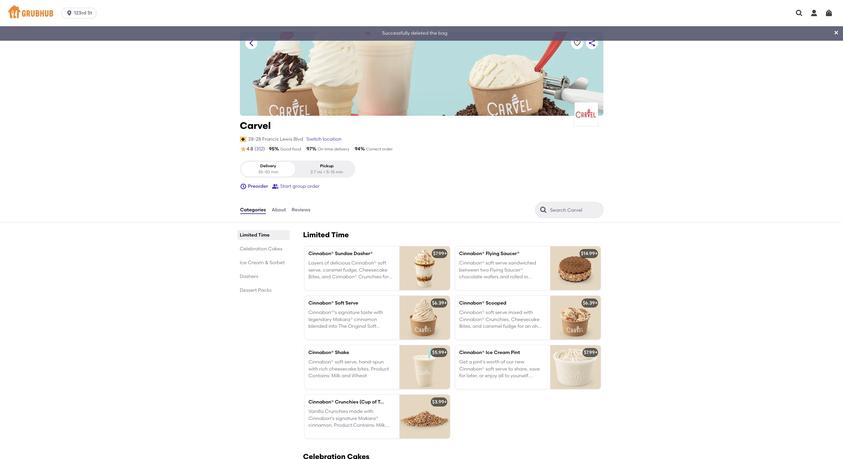 Task type: describe. For each thing, give the bounding box(es) containing it.
0 horizontal spatial ice
[[240, 260, 247, 266]]

serve®.
[[309, 331, 325, 336]]

celebration
[[240, 246, 267, 252]]

1 vertical spatial to
[[505, 373, 510, 379]]

legendary
[[309, 317, 332, 323]]

milk, inside cinnabon® soft serve sandwiched between two flying saucer® chocolate wafers and rolled in cinnabon® crunchies.     product contains: milk, wheat, and soy
[[483, 288, 493, 294]]

share,
[[515, 366, 529, 372]]

for inside cinnabon® soft serve mixed with cinnabon® crunchies, cheesecake bites, and caramel fudge for an oh so sweet combination.      product contains: milk, wheat, and soy
[[518, 324, 524, 329]]

reviews button
[[292, 198, 311, 222]]

cinnabon®'s signature taste with legendary makara® cinnamon blended into the original soft serve®.      product contains: milk and wheat
[[309, 310, 387, 343]]

dasher®
[[354, 251, 373, 257]]

$6.39 for cinnabon® soft serve mixed with cinnabon® crunchies, cheesecake bites, and caramel fudge for an oh so sweet combination.      product contains: milk, wheat, and soy
[[583, 300, 595, 306]]

svg image inside main navigation navigation
[[826, 9, 834, 17]]

$6.39 + for cinnabon® soft serve mixed with cinnabon® crunchies, cheesecake bites, and caramel fudge for an oh so sweet combination.      product contains: milk, wheat, and soy
[[583, 300, 598, 306]]

cinnabon® soft serve sandwiched between two flying saucer® chocolate wafers and rolled in cinnabon® crunchies.     product contains: milk, wheat, and soy
[[460, 261, 537, 294]]

on time delivery
[[318, 147, 350, 152]]

2.7
[[311, 170, 316, 174]]

product inside cinnabon® soft serve sandwiched between two flying saucer® chocolate wafers and rolled in cinnabon® crunchies.     product contains: milk, wheat, and soy
[[511, 281, 530, 287]]

delivery
[[260, 164, 276, 169]]

star icon image
[[240, 146, 247, 153]]

oh
[[533, 324, 538, 329]]

cakes
[[268, 246, 283, 252]]

makara® inside cinnabon®'s signature taste with legendary makara® cinnamon blended into the original soft serve®.      product contains: milk and wheat
[[333, 317, 353, 323]]

serve for crunchies,
[[496, 310, 508, 316]]

1 horizontal spatial limited
[[303, 231, 330, 239]]

cinnabon® ice cream pint image
[[551, 346, 601, 389]]

dessert
[[240, 288, 257, 293]]

correct
[[366, 147, 381, 152]]

saucer® inside cinnabon® soft serve sandwiched between two flying saucer® chocolate wafers and rolled in cinnabon® crunchies.     product contains: milk, wheat, and soy
[[505, 267, 524, 273]]

$14.99 +
[[582, 251, 598, 257]]

reviews
[[292, 207, 311, 213]]

cinnabon® inside get a pint's worth of our new cinnabon® soft serve to share, save for later, or enjoy all to yourself. product contains: milk and wheat
[[460, 366, 485, 372]]

celebration cakes
[[240, 246, 283, 252]]

flying inside cinnabon® soft serve sandwiched between two flying saucer® chocolate wafers and rolled in cinnabon® crunchies.     product contains: milk, wheat, and soy
[[490, 267, 504, 273]]

min inside the pickup 2.7 mi • 5–15 min
[[336, 170, 343, 174]]

packs
[[258, 288, 272, 293]]

$3.99 +
[[433, 400, 447, 405]]

pickup
[[320, 164, 334, 169]]

original
[[348, 324, 367, 329]]

cinnabon® for cinnabon® soft serve mixed with cinnabon® crunchies, cheesecake bites, and caramel fudge for an oh so sweet combination.      product contains: milk, wheat, and soy
[[460, 310, 485, 316]]

between
[[460, 267, 480, 273]]

good
[[280, 147, 292, 152]]

contains: inside get a pint's worth of our new cinnabon® soft serve to share, save for later, or enjoy all to yourself. product contains: milk and wheat
[[479, 380, 501, 386]]

delivery
[[335, 147, 350, 152]]

a
[[469, 360, 472, 365]]

0 horizontal spatial limited time
[[240, 232, 270, 238]]

cinnabon® for cinnabon® soft serve
[[309, 300, 334, 306]]

save this restaurant button
[[571, 37, 584, 49]]

with inside cinnabon®'s signature taste with legendary makara® cinnamon blended into the original soft serve®.      product contains: milk and wheat
[[374, 310, 383, 316]]

123rd st
[[74, 10, 92, 16]]

cheesecake
[[511, 317, 540, 323]]

categories
[[240, 207, 266, 213]]

bites,
[[460, 324, 472, 329]]

1 horizontal spatial time
[[332, 231, 349, 239]]

fudge
[[504, 324, 517, 329]]

contains: inside vanilla crunchies made with cinnabon's signature makara® cinnamon.     product contains: milk, wheat, and soy
[[353, 423, 375, 428]]

milk, inside cinnabon® soft serve mixed with cinnabon® crunchies, cheesecake bites, and caramel fudge for an oh so sweet combination.      product contains: milk, wheat, and soy
[[483, 337, 493, 343]]

product inside vanilla crunchies made with cinnabon's signature makara® cinnamon.     product contains: milk, wheat, and soy
[[334, 423, 352, 428]]

rolled
[[510, 274, 523, 280]]

and up sweet
[[473, 324, 482, 329]]

milk inside cinnabon®'s signature taste with legendary makara® cinnamon blended into the original soft serve®.      product contains: milk and wheat
[[368, 331, 377, 336]]

svg image inside preorder button
[[240, 183, 247, 190]]

+ for dasher®
[[444, 251, 447, 257]]

crunchies,
[[486, 317, 510, 323]]

taste
[[361, 310, 373, 316]]

serve inside get a pint's worth of our new cinnabon® soft serve to share, save for later, or enjoy all to yourself. product contains: milk and wheat
[[496, 366, 508, 372]]

0 vertical spatial flying
[[486, 251, 500, 257]]

cinnabon® for cinnabon® soft serve, hand-spun with rich cheesecake bites.    product contains: milk and wheat
[[309, 360, 334, 365]]

1 vertical spatial cream
[[494, 350, 510, 356]]

cinnabon® scooped
[[460, 300, 507, 306]]

and up pint
[[512, 337, 521, 343]]

delivery 35–50 min
[[258, 164, 279, 174]]

wheat inside get a pint's worth of our new cinnabon® soft serve to share, save for later, or enjoy all to yourself. product contains: milk and wheat
[[522, 380, 537, 386]]

mi
[[317, 170, 322, 174]]

chocolate
[[460, 274, 483, 280]]

cinnamon
[[354, 317, 377, 323]]

save this restaurant image
[[573, 39, 582, 47]]

crunchies for vanilla
[[325, 409, 348, 415]]

cinnabon® for cinnabon® ice cream pint
[[460, 350, 485, 356]]

cinnabon's
[[309, 416, 335, 422]]

cinnabon® for cinnabon® shake
[[309, 350, 334, 356]]

1 horizontal spatial svg image
[[796, 9, 804, 17]]

wheat, inside vanilla crunchies made with cinnabon's signature makara® cinnamon.     product contains: milk, wheat, and soy
[[309, 430, 325, 435]]

1 vertical spatial of
[[372, 400, 377, 405]]

into
[[329, 324, 338, 329]]

and inside vanilla crunchies made with cinnabon's signature makara® cinnamon.     product contains: milk, wheat, and soy
[[326, 430, 335, 435]]

cinnabon® soft serve
[[309, 300, 359, 306]]

product inside cinnabon® soft serve, hand-spun with rich cheesecake bites.    product contains: milk and wheat
[[371, 366, 389, 372]]

cinnabon® crunchies (cup of toppings) image
[[400, 395, 450, 439]]

and inside cinnabon®'s signature taste with legendary makara® cinnamon blended into the original soft serve®.      product contains: milk and wheat
[[378, 331, 387, 336]]

mixed
[[509, 310, 523, 316]]

cinnabon® sundae dasher® image
[[400, 247, 450, 290]]

save
[[530, 366, 540, 372]]

product inside cinnabon® soft serve mixed with cinnabon® crunchies, cheesecake bites, and caramel fudge for an oh so sweet combination.      product contains: milk, wheat, and soy
[[512, 331, 530, 336]]

makara® inside vanilla crunchies made with cinnabon's signature makara® cinnamon.     product contains: milk, wheat, and soy
[[359, 416, 379, 422]]

$5.99
[[433, 350, 444, 356]]

contains: inside cinnabon®'s signature taste with legendary makara® cinnamon blended into the original soft serve®.      product contains: milk and wheat
[[345, 331, 367, 336]]

blended
[[309, 324, 328, 329]]

made
[[349, 409, 363, 415]]

milk inside get a pint's worth of our new cinnabon® soft serve to share, save for later, or enjoy all to yourself. product contains: milk and wheat
[[502, 380, 511, 386]]

crunchies for cinnabon®
[[335, 400, 359, 405]]

soft for flying
[[486, 261, 495, 266]]

spun
[[373, 360, 384, 365]]

cinnabon® shake
[[309, 350, 349, 356]]

soy inside cinnabon® soft serve mixed with cinnabon® crunchies, cheesecake bites, and caramel fudge for an oh so sweet combination.      product contains: milk, wheat, and soy
[[522, 337, 530, 343]]

wheat, inside cinnabon® soft serve mixed with cinnabon® crunchies, cheesecake bites, and caramel fudge for an oh so sweet combination.      product contains: milk, wheat, and soy
[[494, 337, 510, 343]]

and up crunchies.
[[500, 274, 509, 280]]

and down rolled
[[512, 288, 521, 294]]

0 horizontal spatial limited
[[240, 232, 257, 238]]

cinnabon® for cinnabon® scooped
[[460, 300, 485, 306]]

2 horizontal spatial svg image
[[811, 9, 819, 17]]

97
[[307, 146, 312, 152]]

cinnabon® flying saucer® image
[[551, 247, 601, 290]]

soft for scooped
[[486, 310, 495, 316]]

soy inside vanilla crunchies made with cinnabon's signature makara® cinnamon.     product contains: milk, wheat, and soy
[[337, 430, 345, 435]]

main navigation navigation
[[0, 0, 844, 26]]

good food
[[280, 147, 301, 152]]

2 horizontal spatial svg image
[[834, 30, 840, 35]]

$5.99 +
[[433, 350, 447, 356]]

$6.39 for cinnabon®'s signature taste with legendary makara® cinnamon blended into the original soft serve®.      product contains: milk and wheat
[[432, 300, 444, 306]]

shake
[[335, 350, 349, 356]]

or
[[480, 373, 484, 379]]

our
[[507, 360, 514, 365]]

contains: inside cinnabon® soft serve, hand-spun with rich cheesecake bites.    product contains: milk and wheat
[[309, 373, 331, 379]]

contains: inside cinnabon® soft serve sandwiched between two flying saucer® chocolate wafers and rolled in cinnabon® crunchies.     product contains: milk, wheat, and soy
[[460, 288, 482, 294]]

+ for (cup
[[444, 400, 447, 405]]

dessert packs
[[240, 288, 272, 293]]

1 horizontal spatial limited time
[[303, 231, 349, 239]]

food
[[292, 147, 301, 152]]

get a pint's worth of our new cinnabon® soft serve to share, save for later, or enjoy all to yourself. product contains: milk and wheat
[[460, 360, 540, 386]]

•
[[324, 170, 325, 174]]

switch
[[307, 136, 322, 142]]

1 horizontal spatial ice
[[486, 350, 493, 356]]

cinnabon® soft serve, hand-spun with rich cheesecake bites.    product contains: milk and wheat
[[309, 360, 389, 379]]

4.8
[[247, 146, 253, 152]]

cinnabon® for cinnabon® flying saucer®
[[460, 251, 485, 257]]

(cup
[[360, 400, 371, 405]]

correct order
[[366, 147, 393, 152]]



Task type: vqa. For each thing, say whether or not it's contained in the screenshot.
list box containing 1/4 mi
no



Task type: locate. For each thing, give the bounding box(es) containing it.
preorder
[[248, 184, 268, 189]]

start
[[280, 184, 292, 189]]

limited time up celebration
[[240, 232, 270, 238]]

group
[[293, 184, 306, 189]]

28-
[[248, 136, 256, 142]]

of right (cup
[[372, 400, 377, 405]]

and inside get a pint's worth of our new cinnabon® soft serve to share, save for later, or enjoy all to yourself. product contains: milk and wheat
[[512, 380, 521, 386]]

to right all
[[505, 373, 510, 379]]

2 vertical spatial wheat
[[522, 380, 537, 386]]

wheat,
[[494, 288, 510, 294], [494, 337, 510, 343], [309, 430, 325, 435]]

0 horizontal spatial wheat
[[309, 337, 324, 343]]

95
[[269, 146, 275, 152]]

0 vertical spatial soy
[[522, 288, 530, 294]]

saucer® up rolled
[[505, 267, 524, 273]]

sweet
[[466, 331, 479, 336]]

get
[[460, 360, 468, 365]]

cinnabon®
[[309, 251, 334, 257], [460, 251, 485, 257], [460, 261, 485, 266], [460, 281, 485, 287], [309, 300, 334, 306], [460, 300, 485, 306], [460, 310, 485, 316], [460, 317, 485, 323], [309, 350, 334, 356], [460, 350, 485, 356], [309, 360, 334, 365], [460, 366, 485, 372], [309, 400, 334, 405]]

0 horizontal spatial for
[[460, 373, 466, 379]]

order inside start group order button
[[308, 184, 320, 189]]

min right 5–15
[[336, 170, 343, 174]]

$7.99 for cinnabon® ice cream pint
[[584, 350, 595, 356]]

1 vertical spatial signature
[[336, 416, 357, 422]]

milk, down toppings)
[[376, 423, 387, 428]]

limited
[[303, 231, 330, 239], [240, 232, 257, 238]]

0 horizontal spatial soft
[[335, 300, 345, 306]]

option group containing delivery 35–50 min
[[240, 161, 356, 178]]

contains: down rich
[[309, 373, 331, 379]]

1 $6.39 from the left
[[432, 300, 444, 306]]

svg image
[[796, 9, 804, 17], [811, 9, 819, 17], [66, 10, 73, 17]]

contains: down sweet
[[460, 337, 482, 343]]

of left our
[[501, 360, 506, 365]]

wafers
[[484, 274, 499, 280]]

time
[[332, 231, 349, 239], [258, 232, 270, 238]]

signature down serve
[[338, 310, 360, 316]]

1 vertical spatial order
[[308, 184, 320, 189]]

later,
[[467, 373, 478, 379]]

contains: inside cinnabon® soft serve mixed with cinnabon® crunchies, cheesecake bites, and caramel fudge for an oh so sweet combination.      product contains: milk, wheat, and soy
[[460, 337, 482, 343]]

+ for cream
[[595, 350, 598, 356]]

cream
[[248, 260, 264, 266], [494, 350, 510, 356]]

1 vertical spatial soft
[[368, 324, 377, 329]]

sorbet
[[270, 260, 285, 266]]

switch location
[[307, 136, 342, 142]]

location
[[323, 136, 342, 142]]

wheat, down crunchies.
[[494, 288, 510, 294]]

1 horizontal spatial $7.99
[[584, 350, 595, 356]]

min inside delivery 35–50 min
[[271, 170, 279, 174]]

product down an
[[512, 331, 530, 336]]

product down later, on the right of page
[[460, 380, 478, 386]]

worth
[[487, 360, 500, 365]]

about button
[[272, 198, 287, 222]]

serve,
[[345, 360, 358, 365]]

soft inside cinnabon®'s signature taste with legendary makara® cinnamon blended into the original soft serve®.      product contains: milk and wheat
[[368, 324, 377, 329]]

0 horizontal spatial svg image
[[240, 183, 247, 190]]

serve
[[496, 261, 508, 266], [496, 310, 508, 316], [496, 366, 508, 372]]

0 vertical spatial $7.99
[[433, 251, 444, 257]]

ice
[[240, 260, 247, 266], [486, 350, 493, 356]]

for left an
[[518, 324, 524, 329]]

soft inside get a pint's worth of our new cinnabon® soft serve to share, save for later, or enjoy all to yourself. product contains: milk and wheat
[[486, 366, 495, 372]]

soft inside cinnabon® soft serve, hand-spun with rich cheesecake bites.    product contains: milk and wheat
[[335, 360, 344, 365]]

to down our
[[509, 366, 514, 372]]

1 vertical spatial wheat
[[352, 373, 367, 379]]

0 vertical spatial of
[[501, 360, 506, 365]]

$7.99 + for cinnabon® ice cream pint
[[584, 350, 598, 356]]

1 vertical spatial $7.99 +
[[584, 350, 598, 356]]

(312)
[[255, 146, 265, 152]]

francis
[[262, 136, 279, 142]]

0 vertical spatial svg image
[[826, 9, 834, 17]]

crunchies up made
[[335, 400, 359, 405]]

123rd
[[74, 10, 86, 16]]

new
[[515, 360, 525, 365]]

and
[[500, 274, 509, 280], [512, 288, 521, 294], [473, 324, 482, 329], [378, 331, 387, 336], [512, 337, 521, 343], [342, 373, 351, 379], [512, 380, 521, 386], [326, 430, 335, 435]]

product
[[511, 281, 530, 287], [326, 331, 344, 336], [512, 331, 530, 336], [371, 366, 389, 372], [460, 380, 478, 386], [334, 423, 352, 428]]

wheat down bites.
[[352, 373, 367, 379]]

with left rich
[[309, 366, 318, 372]]

1 horizontal spatial $7.99 +
[[584, 350, 598, 356]]

makara® down made
[[359, 416, 379, 422]]

0 vertical spatial soft
[[335, 300, 345, 306]]

wheat inside cinnabon®'s signature taste with legendary makara® cinnamon blended into the original soft serve®.      product contains: milk and wheat
[[309, 337, 324, 343]]

cinnabon® for cinnabon® soft serve sandwiched between two flying saucer® chocolate wafers and rolled in cinnabon® crunchies.     product contains: milk, wheat, and soy
[[460, 261, 485, 266]]

1 $6.39 + from the left
[[432, 300, 447, 306]]

ice up worth
[[486, 350, 493, 356]]

st
[[88, 10, 92, 16]]

soft up enjoy
[[486, 366, 495, 372]]

option group
[[240, 161, 356, 178]]

1 horizontal spatial svg image
[[826, 9, 834, 17]]

1 serve from the top
[[496, 261, 508, 266]]

$7.99 + for cinnabon® sundae dasher®
[[433, 251, 447, 257]]

cinnabon® sundae dasher®
[[309, 251, 373, 257]]

2 vertical spatial milk,
[[376, 423, 387, 428]]

milk inside cinnabon® soft serve, hand-spun with rich cheesecake bites.    product contains: milk and wheat
[[332, 373, 341, 379]]

cinnabon® shake image
[[400, 346, 450, 389]]

+ for saucer®
[[595, 251, 598, 257]]

soft left serve
[[335, 300, 345, 306]]

0 horizontal spatial cream
[[248, 260, 264, 266]]

preorder button
[[240, 181, 268, 193]]

and down cinnamon.
[[326, 430, 335, 435]]

search icon image
[[540, 206, 548, 214]]

subscription pass image
[[240, 137, 247, 142]]

for left later, on the right of page
[[460, 373, 466, 379]]

limited down 'reviews' button
[[303, 231, 330, 239]]

product inside get a pint's worth of our new cinnabon® soft serve to share, save for later, or enjoy all to yourself. product contains: milk and wheat
[[460, 380, 478, 386]]

2 $6.39 + from the left
[[583, 300, 598, 306]]

an
[[525, 324, 531, 329]]

pint
[[511, 350, 521, 356]]

milk,
[[483, 288, 493, 294], [483, 337, 493, 343], [376, 423, 387, 428]]

with inside cinnabon® soft serve, hand-spun with rich cheesecake bites.    product contains: milk and wheat
[[309, 366, 318, 372]]

&
[[265, 260, 269, 266]]

start group order button
[[272, 181, 320, 193]]

product inside cinnabon®'s signature taste with legendary makara® cinnamon blended into the original soft serve®.      product contains: milk and wheat
[[326, 331, 344, 336]]

1 horizontal spatial wheat
[[352, 373, 367, 379]]

combination.
[[480, 331, 511, 336]]

0 horizontal spatial $7.99 +
[[433, 251, 447, 257]]

0 vertical spatial saucer®
[[501, 251, 520, 257]]

scooped
[[486, 300, 507, 306]]

soy inside cinnabon® soft serve sandwiched between two flying saucer® chocolate wafers and rolled in cinnabon® crunchies.     product contains: milk, wheat, and soy
[[522, 288, 530, 294]]

product down rolled
[[511, 281, 530, 287]]

1 vertical spatial crunchies
[[325, 409, 348, 415]]

1 horizontal spatial of
[[501, 360, 506, 365]]

$14.99
[[582, 251, 595, 257]]

0 vertical spatial milk
[[368, 331, 377, 336]]

time
[[325, 147, 334, 152]]

contains: down made
[[353, 423, 375, 428]]

0 horizontal spatial $6.39 +
[[432, 300, 447, 306]]

wheat down yourself.
[[522, 380, 537, 386]]

0 vertical spatial to
[[509, 366, 514, 372]]

0 horizontal spatial makara®
[[333, 317, 353, 323]]

saucer® up sandwiched
[[501, 251, 520, 257]]

start group order
[[280, 184, 320, 189]]

cinnabon® soft serve mixed with cinnabon® crunchies, cheesecake bites, and caramel fudge for an oh so sweet combination.      product contains: milk, wheat, and soy
[[460, 310, 540, 343]]

0 vertical spatial milk,
[[483, 288, 493, 294]]

soft down cinnamon
[[368, 324, 377, 329]]

with inside vanilla crunchies made with cinnabon's signature makara® cinnamon.     product contains: milk, wheat, and soy
[[364, 409, 374, 415]]

2 vertical spatial milk
[[502, 380, 511, 386]]

limited up celebration
[[240, 232, 257, 238]]

0 vertical spatial cream
[[248, 260, 264, 266]]

contains: down enjoy
[[479, 380, 501, 386]]

pint's
[[474, 360, 486, 365]]

1 vertical spatial svg image
[[834, 30, 840, 35]]

1 vertical spatial ice
[[486, 350, 493, 356]]

for inside get a pint's worth of our new cinnabon® soft serve to share, save for later, or enjoy all to yourself. product contains: milk and wheat
[[460, 373, 466, 379]]

milk, down combination.
[[483, 337, 493, 343]]

1 horizontal spatial $6.39
[[583, 300, 595, 306]]

serve down cinnabon® flying saucer®
[[496, 261, 508, 266]]

5–15
[[327, 170, 335, 174]]

soft for shake
[[335, 360, 344, 365]]

crunchies inside vanilla crunchies made with cinnabon's signature makara® cinnamon.     product contains: milk, wheat, and soy
[[325, 409, 348, 415]]

two
[[481, 267, 489, 273]]

2 $6.39 from the left
[[583, 300, 595, 306]]

cream up our
[[494, 350, 510, 356]]

1 horizontal spatial cream
[[494, 350, 510, 356]]

soft inside cinnabon® soft serve mixed with cinnabon® crunchies, cheesecake bites, and caramel fudge for an oh so sweet combination.      product contains: milk, wheat, and soy
[[486, 310, 495, 316]]

wheat, inside cinnabon® soft serve sandwiched between two flying saucer® chocolate wafers and rolled in cinnabon® crunchies.     product contains: milk, wheat, and soy
[[494, 288, 510, 294]]

0 vertical spatial serve
[[496, 261, 508, 266]]

$6.39 + for cinnabon®'s signature taste with legendary makara® cinnamon blended into the original soft serve®.      product contains: milk and wheat
[[432, 300, 447, 306]]

serve
[[346, 300, 359, 306]]

Search Carvel search field
[[550, 207, 601, 214]]

0 vertical spatial wheat
[[309, 337, 324, 343]]

+ for serve
[[444, 300, 447, 306]]

with right taste
[[374, 310, 383, 316]]

0 vertical spatial signature
[[338, 310, 360, 316]]

successfully
[[382, 30, 410, 36]]

crunchies up the cinnabon's
[[325, 409, 348, 415]]

1 vertical spatial milk
[[332, 373, 341, 379]]

cinnabon® for cinnabon® crunchies (cup of toppings)
[[309, 400, 334, 405]]

product down spun
[[371, 366, 389, 372]]

serve inside cinnabon® soft serve mixed with cinnabon® crunchies, cheesecake bites, and caramel fudge for an oh so sweet combination.      product contains: milk, wheat, and soy
[[496, 310, 508, 316]]

0 horizontal spatial milk
[[332, 373, 341, 379]]

flying up two
[[486, 251, 500, 257]]

with up cheesecake
[[524, 310, 534, 316]]

milk
[[368, 331, 377, 336], [332, 373, 341, 379], [502, 380, 511, 386]]

2 horizontal spatial wheat
[[522, 380, 537, 386]]

vanilla
[[309, 409, 324, 415]]

serve inside cinnabon® soft serve sandwiched between two flying saucer® chocolate wafers and rolled in cinnabon® crunchies.     product contains: milk, wheat, and soy
[[496, 261, 508, 266]]

soy
[[522, 288, 530, 294], [522, 337, 530, 343], [337, 430, 345, 435]]

sandwiched
[[509, 261, 537, 266]]

caret left icon image
[[247, 39, 256, 47]]

1 horizontal spatial order
[[382, 147, 393, 152]]

and down yourself.
[[512, 380, 521, 386]]

1 vertical spatial makara®
[[359, 416, 379, 422]]

limited time up cinnabon® sundae dasher®
[[303, 231, 349, 239]]

1 vertical spatial serve
[[496, 310, 508, 316]]

all
[[499, 373, 504, 379]]

serve for flying
[[496, 261, 508, 266]]

svg image inside 123rd st button
[[66, 10, 73, 17]]

0 horizontal spatial order
[[308, 184, 320, 189]]

1 horizontal spatial for
[[518, 324, 524, 329]]

1 horizontal spatial makara®
[[359, 416, 379, 422]]

serve up all
[[496, 366, 508, 372]]

of
[[501, 360, 506, 365], [372, 400, 377, 405]]

signature inside cinnabon®'s signature taste with legendary makara® cinnamon blended into the original soft serve®.      product contains: milk and wheat
[[338, 310, 360, 316]]

0 vertical spatial order
[[382, 147, 393, 152]]

milk down cinnamon
[[368, 331, 377, 336]]

28-28 francis lewis blvd button
[[248, 136, 304, 143]]

cinnabon® soft serve image
[[400, 296, 450, 340]]

1 horizontal spatial $6.39 +
[[583, 300, 598, 306]]

vanilla crunchies made with cinnabon's signature makara® cinnamon.     product contains: milk, wheat, and soy
[[309, 409, 387, 435]]

soft
[[486, 261, 495, 266], [486, 310, 495, 316], [335, 360, 344, 365], [486, 366, 495, 372]]

0 horizontal spatial time
[[258, 232, 270, 238]]

wheat inside cinnabon® soft serve, hand-spun with rich cheesecake bites.    product contains: milk and wheat
[[352, 373, 367, 379]]

1 vertical spatial flying
[[490, 267, 504, 273]]

0 horizontal spatial of
[[372, 400, 377, 405]]

1 horizontal spatial min
[[336, 170, 343, 174]]

bag
[[439, 30, 448, 36]]

ice up dashers
[[240, 260, 247, 266]]

2 vertical spatial svg image
[[240, 183, 247, 190]]

cheesecake
[[329, 366, 357, 372]]

milk down all
[[502, 380, 511, 386]]

min down delivery
[[271, 170, 279, 174]]

1 horizontal spatial soft
[[368, 324, 377, 329]]

product down 'into'
[[326, 331, 344, 336]]

2 horizontal spatial milk
[[502, 380, 511, 386]]

1 vertical spatial saucer®
[[505, 267, 524, 273]]

signature down made
[[336, 416, 357, 422]]

0 horizontal spatial $6.39
[[432, 300, 444, 306]]

serve up crunchies,
[[496, 310, 508, 316]]

contains: down chocolate
[[460, 288, 482, 294]]

35–50
[[258, 170, 270, 174]]

cinnabon® scooped image
[[551, 296, 601, 340]]

wheat, down cinnamon.
[[309, 430, 325, 435]]

cinnabon® inside cinnabon® soft serve, hand-spun with rich cheesecake bites.    product contains: milk and wheat
[[309, 360, 334, 365]]

0 horizontal spatial min
[[271, 170, 279, 174]]

28
[[256, 136, 261, 142]]

1 vertical spatial soy
[[522, 337, 530, 343]]

svg image
[[826, 9, 834, 17], [834, 30, 840, 35], [240, 183, 247, 190]]

share icon image
[[588, 39, 596, 47]]

milk, inside vanilla crunchies made with cinnabon's signature makara® cinnamon.     product contains: milk, wheat, and soy
[[376, 423, 387, 428]]

ice cream & sorbet
[[240, 260, 285, 266]]

2 vertical spatial wheat,
[[309, 430, 325, 435]]

bites.
[[358, 366, 370, 372]]

2 min from the left
[[336, 170, 343, 174]]

2 vertical spatial soy
[[337, 430, 345, 435]]

sundae
[[335, 251, 353, 257]]

about
[[272, 207, 286, 213]]

soft up crunchies,
[[486, 310, 495, 316]]

$7.99 for cinnabon® sundae dasher®
[[433, 251, 444, 257]]

1 horizontal spatial milk
[[368, 331, 377, 336]]

of inside get a pint's worth of our new cinnabon® soft serve to share, save for later, or enjoy all to yourself. product contains: milk and wheat
[[501, 360, 506, 365]]

so
[[460, 331, 465, 336]]

0 vertical spatial $7.99 +
[[433, 251, 447, 257]]

cream left the &
[[248, 260, 264, 266]]

hand-
[[359, 360, 373, 365]]

1 vertical spatial wheat,
[[494, 337, 510, 343]]

time up celebration cakes
[[258, 232, 270, 238]]

and up spun
[[378, 331, 387, 336]]

1 vertical spatial for
[[460, 373, 466, 379]]

contains: down original
[[345, 331, 367, 336]]

0 vertical spatial wheat,
[[494, 288, 510, 294]]

0 vertical spatial for
[[518, 324, 524, 329]]

soft inside cinnabon® soft serve sandwiched between two flying saucer® chocolate wafers and rolled in cinnabon® crunchies.     product contains: milk, wheat, and soy
[[486, 261, 495, 266]]

order
[[382, 147, 393, 152], [308, 184, 320, 189]]

0 vertical spatial ice
[[240, 260, 247, 266]]

milk, down crunchies.
[[483, 288, 493, 294]]

2 vertical spatial serve
[[496, 366, 508, 372]]

0 horizontal spatial $7.99
[[433, 251, 444, 257]]

1 vertical spatial milk,
[[483, 337, 493, 343]]

carvel logo image
[[575, 106, 598, 122]]

flying up wafers
[[490, 267, 504, 273]]

0 vertical spatial makara®
[[333, 317, 353, 323]]

3 serve from the top
[[496, 366, 508, 372]]

milk down cheesecake
[[332, 373, 341, 379]]

0 horizontal spatial svg image
[[66, 10, 73, 17]]

pickup 2.7 mi • 5–15 min
[[311, 164, 343, 174]]

with down (cup
[[364, 409, 374, 415]]

time up cinnabon® sundae dasher®
[[332, 231, 349, 239]]

cinnabon® for cinnabon® sundae dasher®
[[309, 251, 334, 257]]

0 vertical spatial crunchies
[[335, 400, 359, 405]]

soft up cheesecake
[[335, 360, 344, 365]]

the
[[339, 324, 347, 329]]

2 serve from the top
[[496, 310, 508, 316]]

on
[[318, 147, 324, 152]]

saucer®
[[501, 251, 520, 257], [505, 267, 524, 273]]

and inside cinnabon® soft serve, hand-spun with rich cheesecake bites.    product contains: milk and wheat
[[342, 373, 351, 379]]

1 vertical spatial $7.99
[[584, 350, 595, 356]]

product down made
[[334, 423, 352, 428]]

cinnabon® flying saucer®
[[460, 251, 520, 257]]

signature inside vanilla crunchies made with cinnabon's signature makara® cinnamon.     product contains: milk, wheat, and soy
[[336, 416, 357, 422]]

cinnabon® crunchies (cup of toppings)
[[309, 400, 401, 405]]

and down cheesecake
[[342, 373, 351, 379]]

order right correct
[[382, 147, 393, 152]]

lewis
[[280, 136, 293, 142]]

wheat, down combination.
[[494, 337, 510, 343]]

makara® up the
[[333, 317, 353, 323]]

order right group
[[308, 184, 320, 189]]

wheat down serve®.
[[309, 337, 324, 343]]

with inside cinnabon® soft serve mixed with cinnabon® crunchies, cheesecake bites, and caramel fudge for an oh so sweet combination.      product contains: milk, wheat, and soy
[[524, 310, 534, 316]]

soft up two
[[486, 261, 495, 266]]

1 min from the left
[[271, 170, 279, 174]]

people icon image
[[272, 183, 279, 190]]



